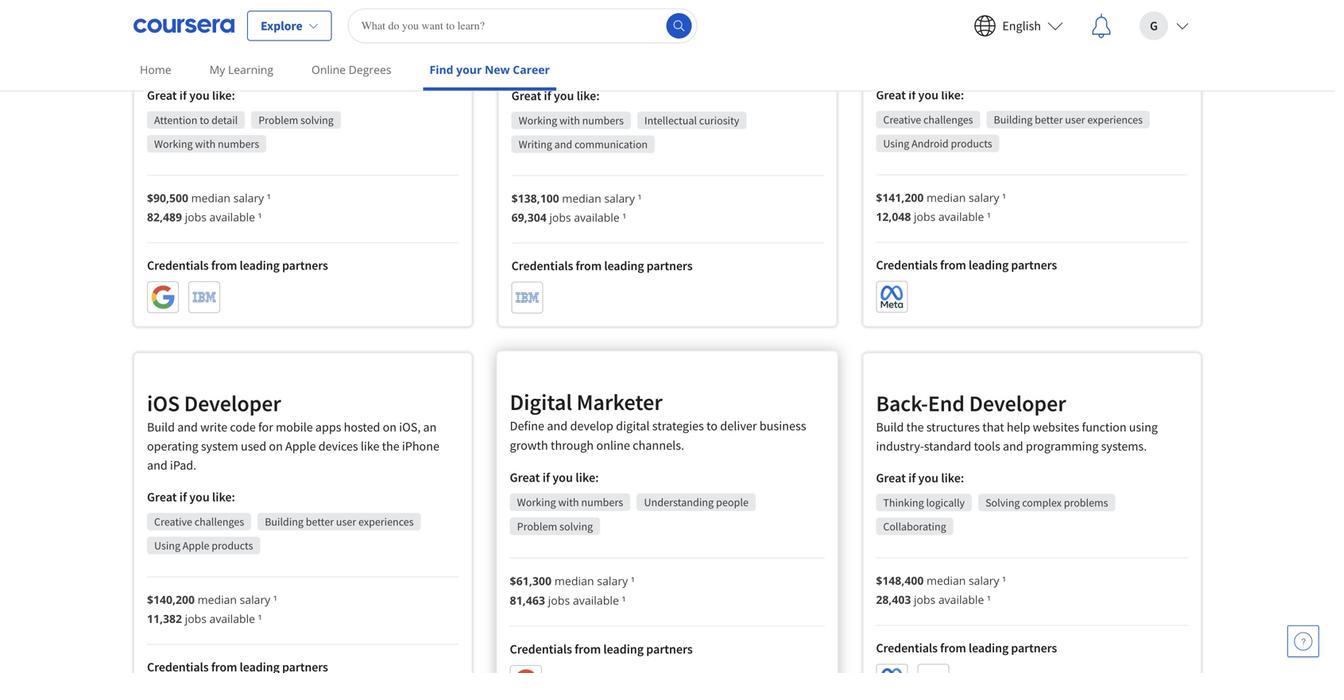 Task type: locate. For each thing, give the bounding box(es) containing it.
problem
[[259, 113, 298, 127], [517, 519, 558, 534]]

using up $140,200
[[154, 538, 180, 553]]

challenges up using apple products
[[195, 515, 244, 529]]

decisions. for analyst
[[147, 56, 200, 71]]

business inside "data scientist extract and analyze data to make informed business decisions."
[[740, 37, 786, 53]]

1 horizontal spatial using
[[883, 136, 910, 151]]

websites
[[1033, 419, 1080, 435]]

on right used
[[269, 438, 283, 454]]

data right analyze
[[616, 37, 640, 53]]

hosted
[[1073, 36, 1110, 52], [344, 419, 380, 435]]

1 horizontal spatial decisions.
[[512, 56, 565, 72]]

like: for back-end developer
[[941, 470, 965, 486]]

$90,500
[[147, 190, 188, 205]]

0 horizontal spatial better
[[306, 515, 334, 529]]

available inside $141,200 median salary ¹ 12,048 jobs available ¹
[[939, 209, 984, 224]]

available inside $140,200 median salary ¹ 11,382 jobs available ¹
[[210, 611, 255, 626]]

great down growth
[[510, 469, 540, 485]]

android up $141,200
[[912, 136, 949, 151]]

data up "online"
[[319, 36, 343, 52]]

building better user experiences for android developer
[[994, 113, 1143, 127]]

from for scientist
[[576, 258, 602, 274]]

to
[[345, 36, 356, 52], [643, 37, 654, 53], [200, 113, 209, 127], [707, 418, 718, 434]]

career
[[513, 62, 550, 77]]

0 vertical spatial user
[[1065, 113, 1086, 127]]

the right like
[[382, 438, 400, 454]]

build up industry-
[[876, 419, 904, 435]]

0 horizontal spatial decisions.
[[147, 56, 200, 71]]

make inside "data scientist extract and analyze data to make informed business decisions."
[[656, 37, 686, 53]]

0 horizontal spatial informed
[[391, 36, 440, 52]]

great for android developer
[[876, 87, 906, 103]]

1 vertical spatial the
[[382, 438, 400, 454]]

build up operating on the bottom left of the page
[[147, 419, 175, 435]]

credentials from leading partners down $138,100 median salary ¹ 69,304 jobs available ¹
[[512, 258, 693, 274]]

1 horizontal spatial products
[[951, 136, 993, 151]]

great for data analyst
[[147, 87, 177, 103]]

business
[[740, 37, 786, 53], [760, 418, 807, 434]]

like: up writing and communication
[[577, 88, 600, 104]]

decisions. down collect,
[[147, 56, 200, 71]]

available inside $90,500 median salary ¹ 82,489 jobs available ¹
[[210, 209, 255, 224]]

write
[[930, 36, 957, 52], [200, 419, 228, 435]]

if down the smartphones
[[909, 87, 916, 103]]

0 horizontal spatial using
[[154, 538, 180, 553]]

0 vertical spatial android
[[876, 6, 952, 34]]

salary for back-end developer
[[969, 573, 1000, 588]]

available right 81,463
[[573, 593, 619, 608]]

median inside the $148,400 median salary ¹ 28,403 jobs available ¹
[[927, 573, 966, 588]]

1 horizontal spatial better
[[1035, 113, 1063, 127]]

numbers for data scientist
[[582, 113, 624, 127]]

0 horizontal spatial apple
[[183, 538, 209, 553]]

0 vertical spatial business
[[740, 37, 786, 53]]

jobs inside the $148,400 median salary ¹ 28,403 jobs available ¹
[[914, 592, 936, 607]]

1 horizontal spatial creative challenges
[[883, 113, 973, 127]]

building better user experiences down "devices"
[[265, 515, 414, 529]]

1 horizontal spatial hosted
[[1073, 36, 1110, 52]]

make up intellectual
[[656, 37, 686, 53]]

problem solving up the '$61,300'
[[517, 519, 593, 534]]

working with numbers down through
[[517, 495, 624, 510]]

challenges
[[924, 113, 973, 127], [195, 515, 244, 529]]

0 vertical spatial working with numbers
[[519, 113, 624, 127]]

working with numbers down the attention to detail
[[154, 137, 259, 151]]

develop
[[570, 418, 614, 434]]

great up thinking
[[876, 470, 906, 486]]

jobs inside $140,200 median salary ¹ 11,382 jobs available ¹
[[185, 611, 207, 626]]

growth
[[510, 437, 548, 453]]

great for back-end developer
[[876, 470, 906, 486]]

better down the "tablets."
[[1035, 113, 1063, 127]]

0 horizontal spatial hosted
[[344, 419, 380, 435]]

find your new career link
[[423, 52, 556, 91]]

android up the smartphones
[[876, 6, 952, 34]]

1 vertical spatial better
[[306, 515, 334, 529]]

None search field
[[348, 8, 698, 43]]

developer
[[956, 6, 1053, 34], [184, 389, 281, 417], [969, 389, 1066, 417]]

write inside ios developer build and write code for mobile apps hosted on ios, an operating system used on apple devices like the iphone and ipad.
[[200, 419, 228, 435]]

on left ios,
[[383, 419, 397, 435]]

you up writing and communication
[[554, 88, 574, 104]]

0 horizontal spatial challenges
[[195, 515, 244, 529]]

1 horizontal spatial creative
[[883, 113, 922, 127]]

if for data analyst
[[179, 87, 187, 103]]

2 vertical spatial on
[[269, 438, 283, 454]]

jobs inside $90,500 median salary ¹ 82,489 jobs available ¹
[[185, 209, 207, 224]]

great if you like: for data analyst
[[147, 87, 235, 103]]

structures
[[927, 419, 980, 435]]

write for android
[[930, 36, 957, 52]]

1 horizontal spatial code
[[959, 36, 985, 52]]

leading down $138,100 median salary ¹ 69,304 jobs available ¹
[[604, 258, 644, 274]]

you up the attention to detail
[[189, 87, 210, 103]]

build inside ios developer build and write code for mobile apps hosted on ios, an operating system used on apple devices like the iphone and ipad.
[[147, 419, 175, 435]]

great for ios developer
[[147, 489, 177, 505]]

available right 82,489
[[210, 209, 255, 224]]

0 horizontal spatial on
[[269, 438, 283, 454]]

building for android developer
[[994, 113, 1033, 127]]

great if you like: down through
[[510, 469, 599, 485]]

numbers down detail
[[218, 137, 259, 151]]

great if you like: for data scientist
[[512, 88, 600, 104]]

devices
[[319, 438, 358, 454]]

to right analyze
[[643, 37, 654, 53]]

1 vertical spatial write
[[200, 419, 228, 435]]

if for android developer
[[909, 87, 916, 103]]

salary inside $140,200 median salary ¹ 11,382 jobs available ¹
[[240, 592, 270, 607]]

leading down $141,200 median salary ¹ 12,048 jobs available ¹ on the top right of the page
[[969, 257, 1009, 273]]

data up collect,
[[147, 7, 191, 34]]

0 horizontal spatial products
[[212, 538, 253, 553]]

salary
[[969, 190, 1000, 205], [233, 190, 264, 205], [604, 191, 635, 206], [969, 573, 1000, 588], [597, 573, 628, 589], [240, 592, 270, 607]]

industry-
[[876, 438, 924, 454]]

build inside android developer build and write code for mobile apps hosted on android smartphones and mobile tablets.
[[876, 36, 904, 52]]

leading
[[969, 257, 1009, 273], [240, 257, 280, 273], [604, 258, 644, 274], [969, 640, 1009, 656], [604, 641, 644, 657]]

apple up $140,200
[[183, 538, 209, 553]]

build for android
[[876, 36, 904, 52]]

working with numbers
[[519, 113, 624, 127], [154, 137, 259, 151], [517, 495, 624, 510]]

data
[[319, 36, 343, 52], [616, 37, 640, 53]]

leading down $90,500 median salary ¹ 82,489 jobs available ¹ in the left top of the page
[[240, 257, 280, 273]]

1 horizontal spatial the
[[907, 419, 924, 435]]

hosted for android developer
[[1073, 36, 1110, 52]]

0 vertical spatial creative challenges
[[883, 113, 973, 127]]

ios
[[147, 389, 180, 417]]

apps
[[1045, 36, 1071, 52], [316, 419, 341, 435]]

products up $140,200 median salary ¹ 11,382 jobs available ¹
[[212, 538, 253, 553]]

and inside data analyst collect, organize, and transform data to make informed decisions.
[[241, 36, 261, 52]]

if down growth
[[543, 469, 550, 485]]

if for digital marketer
[[543, 469, 550, 485]]

explore
[[261, 18, 303, 34]]

available for digital marketer
[[573, 593, 619, 608]]

69,304
[[512, 210, 547, 225]]

median inside $138,100 median salary ¹ 69,304 jobs available ¹
[[562, 191, 602, 206]]

credentials from leading partners
[[876, 257, 1057, 273], [147, 257, 328, 273], [512, 258, 693, 274], [876, 640, 1057, 656], [510, 641, 693, 657]]

business inside 'digital marketer define and develop digital strategies to deliver business growth through online channels.'
[[760, 418, 807, 434]]

great if you like: for android developer
[[876, 87, 965, 103]]

available for back-end developer
[[939, 592, 984, 607]]

jobs right 69,304
[[550, 210, 571, 225]]

salary for android developer
[[969, 190, 1000, 205]]

from down $90,500 median salary ¹ 82,489 jobs available ¹ in the left top of the page
[[211, 257, 237, 273]]

decisions. inside data analyst collect, organize, and transform data to make informed decisions.
[[147, 56, 200, 71]]

jobs inside $141,200 median salary ¹ 12,048 jobs available ¹
[[914, 209, 936, 224]]

salary inside $90,500 median salary ¹ 82,489 jobs available ¹
[[233, 190, 264, 205]]

credentials for end
[[876, 640, 938, 656]]

0 horizontal spatial code
[[230, 419, 256, 435]]

apple left "devices"
[[285, 438, 316, 454]]

build
[[876, 36, 904, 52], [147, 419, 175, 435], [876, 419, 904, 435]]

0 vertical spatial mobile
[[1005, 36, 1042, 52]]

writing
[[519, 137, 552, 151]]

for inside ios developer build and write code for mobile apps hosted on ios, an operating system used on apple devices like the iphone and ipad.
[[258, 419, 273, 435]]

salary inside the $148,400 median salary ¹ 28,403 jobs available ¹
[[969, 573, 1000, 588]]

make inside data analyst collect, organize, and transform data to make informed decisions.
[[359, 36, 388, 52]]

0 horizontal spatial user
[[336, 515, 356, 529]]

2 horizontal spatial on
[[1112, 36, 1126, 52]]

to inside "data scientist extract and analyze data to make informed business decisions."
[[643, 37, 654, 53]]

and up operating on the bottom left of the page
[[177, 419, 198, 435]]

1 vertical spatial creative challenges
[[154, 515, 244, 529]]

credentials down 12,048
[[876, 257, 938, 273]]

solving
[[301, 113, 334, 127], [560, 519, 593, 534]]

creative up using apple products
[[154, 515, 192, 529]]

$148,400 median salary ¹ 28,403 jobs available ¹
[[876, 573, 1006, 607]]

degrees
[[349, 62, 392, 77]]

user
[[1065, 113, 1086, 127], [336, 515, 356, 529]]

experiences for android developer
[[1088, 113, 1143, 127]]

0 vertical spatial code
[[959, 36, 985, 52]]

2 vertical spatial working
[[517, 495, 556, 510]]

1 vertical spatial on
[[383, 419, 397, 435]]

great for data scientist
[[512, 88, 542, 104]]

leading for developer
[[969, 257, 1009, 273]]

0 horizontal spatial experiences
[[359, 515, 414, 529]]

0 vertical spatial apple
[[285, 438, 316, 454]]

experiences for ios developer
[[359, 515, 414, 529]]

if down ipad.
[[179, 489, 187, 505]]

mobile for ios developer
[[276, 419, 313, 435]]

from for developer
[[940, 257, 967, 273]]

developer inside ios developer build and write code for mobile apps hosted on ios, an operating system used on apple devices like the iphone and ipad.
[[184, 389, 281, 417]]

decisions. down extract
[[512, 56, 565, 72]]

organize,
[[190, 36, 238, 52]]

smartphones
[[876, 55, 947, 71]]

write inside android developer build and write code for mobile apps hosted on android smartphones and mobile tablets.
[[930, 36, 957, 52]]

decisions. inside "data scientist extract and analyze data to make informed business decisions."
[[512, 56, 565, 72]]

developer up the system
[[184, 389, 281, 417]]

analyze
[[574, 37, 614, 53]]

0 vertical spatial creative
[[883, 113, 922, 127]]

write up the system
[[200, 419, 228, 435]]

help
[[1007, 419, 1031, 435]]

coursera image
[[134, 13, 235, 39]]

0 horizontal spatial apps
[[316, 419, 341, 435]]

working for digital
[[517, 495, 556, 510]]

0 horizontal spatial data
[[147, 7, 191, 34]]

available inside the $61,300 median salary ¹ 81,463 jobs available ¹
[[573, 593, 619, 608]]

1 vertical spatial for
[[258, 419, 273, 435]]

0 vertical spatial apps
[[1045, 36, 1071, 52]]

you for data scientist
[[554, 88, 574, 104]]

leading down the $148,400 median salary ¹ 28,403 jobs available ¹
[[969, 640, 1009, 656]]

apps for android developer
[[1045, 36, 1071, 52]]

working with numbers up writing and communication
[[519, 113, 624, 127]]

0 horizontal spatial building
[[265, 515, 304, 529]]

data for data scientist
[[512, 7, 555, 35]]

great if you like:
[[876, 87, 965, 103], [147, 87, 235, 103], [512, 88, 600, 104], [510, 469, 599, 485], [876, 470, 965, 486], [147, 489, 235, 505]]

you down the smartphones
[[919, 87, 939, 103]]

0 vertical spatial working
[[519, 113, 557, 127]]

creative for android
[[883, 113, 922, 127]]

for for android developer
[[988, 36, 1003, 52]]

from down $138,100 median salary ¹ 69,304 jobs available ¹
[[576, 258, 602, 274]]

if up attention
[[179, 87, 187, 103]]

working with numbers for data
[[519, 113, 624, 127]]

building better user experiences for ios developer
[[265, 515, 414, 529]]

informed inside data analyst collect, organize, and transform data to make informed decisions.
[[391, 36, 440, 52]]

0 vertical spatial the
[[907, 419, 924, 435]]

like: for android developer
[[941, 87, 965, 103]]

82,489
[[147, 209, 182, 224]]

for inside android developer build and write code for mobile apps hosted on android smartphones and mobile tablets.
[[988, 36, 1003, 52]]

0 vertical spatial experiences
[[1088, 113, 1143, 127]]

1 vertical spatial working with numbers
[[154, 137, 259, 151]]

like: up logically
[[941, 470, 965, 486]]

problem solving down "online"
[[259, 113, 334, 127]]

median inside the $61,300 median salary ¹ 81,463 jobs available ¹
[[555, 573, 594, 589]]

code for android
[[959, 36, 985, 52]]

like: down the system
[[212, 489, 235, 505]]

1 horizontal spatial apps
[[1045, 36, 1071, 52]]

business for digital marketer
[[760, 418, 807, 434]]

jobs for back-end developer
[[914, 592, 936, 607]]

code inside ios developer build and write code for mobile apps hosted on ios, an operating system used on apple devices like the iphone and ipad.
[[230, 419, 256, 435]]

0 horizontal spatial solving
[[301, 113, 334, 127]]

0 horizontal spatial building better user experiences
[[265, 515, 414, 529]]

data inside "data scientist extract and analyze data to make informed business decisions."
[[616, 37, 640, 53]]

median right $138,100
[[562, 191, 602, 206]]

tablets.
[[1012, 55, 1052, 71]]

1 vertical spatial apps
[[316, 419, 341, 435]]

11,382
[[147, 611, 182, 626]]

credentials for developer
[[876, 257, 938, 273]]

from down the $61,300 median salary ¹ 81,463 jobs available ¹ on the bottom left of page
[[575, 641, 601, 657]]

1 data from the left
[[147, 7, 191, 34]]

my learning link
[[203, 52, 280, 87]]

1 horizontal spatial problem solving
[[517, 519, 593, 534]]

to left deliver
[[707, 418, 718, 434]]

jobs inside $138,100 median salary ¹ 69,304 jobs available ¹
[[550, 210, 571, 225]]

salary for digital marketer
[[597, 573, 628, 589]]

jobs right 11,382
[[185, 611, 207, 626]]

1 horizontal spatial experiences
[[1088, 113, 1143, 127]]

great if you like: down ipad.
[[147, 489, 235, 505]]

1 horizontal spatial make
[[656, 37, 686, 53]]

credentials down 69,304
[[512, 258, 573, 274]]

1 horizontal spatial building better user experiences
[[994, 113, 1143, 127]]

1 vertical spatial business
[[760, 418, 807, 434]]

available for android developer
[[939, 209, 984, 224]]

data inside "data scientist extract and analyze data to make informed business decisions."
[[512, 7, 555, 35]]

online degrees link
[[305, 52, 398, 87]]

numbers up communication
[[582, 113, 624, 127]]

1 horizontal spatial solving
[[560, 519, 593, 534]]

salary inside the $61,300 median salary ¹ 81,463 jobs available ¹
[[597, 573, 628, 589]]

1 horizontal spatial informed
[[688, 37, 737, 53]]

for
[[988, 36, 1003, 52], [258, 419, 273, 435]]

1 horizontal spatial write
[[930, 36, 957, 52]]

1 horizontal spatial for
[[988, 36, 1003, 52]]

jobs right 81,463
[[548, 593, 570, 608]]

user for android developer
[[1065, 113, 1086, 127]]

write up the smartphones
[[930, 36, 957, 52]]

1 vertical spatial building
[[265, 515, 304, 529]]

on inside android developer build and write code for mobile apps hosted on android smartphones and mobile tablets.
[[1112, 36, 1126, 52]]

jobs right 82,489
[[185, 209, 207, 224]]

tools
[[974, 438, 1001, 454]]

0 horizontal spatial for
[[258, 419, 273, 435]]

1 vertical spatial building better user experiences
[[265, 515, 414, 529]]

1 vertical spatial challenges
[[195, 515, 244, 529]]

median for data scientist
[[562, 191, 602, 206]]

apple inside ios developer build and write code for mobile apps hosted on ios, an operating system used on apple devices like the iphone and ipad.
[[285, 438, 316, 454]]

code
[[959, 36, 985, 52], [230, 419, 256, 435]]

better for ios developer
[[306, 515, 334, 529]]

hosted inside android developer build and write code for mobile apps hosted on android smartphones and mobile tablets.
[[1073, 36, 1110, 52]]

great down the smartphones
[[876, 87, 906, 103]]

0 vertical spatial on
[[1112, 36, 1126, 52]]

products up $141,200 median salary ¹ 12,048 jobs available ¹ on the top right of the page
[[951, 136, 993, 151]]

salary inside $141,200 median salary ¹ 12,048 jobs available ¹
[[969, 190, 1000, 205]]

1 horizontal spatial data
[[512, 7, 555, 35]]

mobile
[[1005, 36, 1042, 52], [972, 55, 1009, 71], [276, 419, 313, 435]]

0 vertical spatial challenges
[[924, 113, 973, 127]]

0 vertical spatial for
[[988, 36, 1003, 52]]

2 vertical spatial with
[[559, 495, 579, 510]]

numbers down online
[[582, 495, 624, 510]]

great if you like: up the attention to detail
[[147, 87, 235, 103]]

hosted inside ios developer build and write code for mobile apps hosted on ios, an operating system used on apple devices like the iphone and ipad.
[[344, 419, 380, 435]]

creative up using android products
[[883, 113, 922, 127]]

you down through
[[553, 469, 573, 485]]

0 vertical spatial hosted
[[1073, 36, 1110, 52]]

from for end
[[940, 640, 967, 656]]

partners
[[1011, 257, 1057, 273], [282, 257, 328, 273], [647, 258, 693, 274], [1011, 640, 1057, 656], [647, 641, 693, 657]]

0 vertical spatial numbers
[[582, 113, 624, 127]]

1 horizontal spatial data
[[616, 37, 640, 53]]

81,463
[[510, 593, 545, 608]]

0 vertical spatial problem solving
[[259, 113, 334, 127]]

median for android developer
[[927, 190, 966, 205]]

working down growth
[[517, 495, 556, 510]]

for for ios developer
[[258, 419, 273, 435]]

numbers
[[582, 113, 624, 127], [218, 137, 259, 151], [582, 495, 624, 510]]

credentials from leading partners for end
[[876, 640, 1057, 656]]

0 vertical spatial using
[[883, 136, 910, 151]]

developer for ios developer
[[184, 389, 281, 417]]

salary inside $138,100 median salary ¹ 69,304 jobs available ¹
[[604, 191, 635, 206]]

median right $140,200
[[198, 592, 237, 607]]

problem solving
[[259, 113, 334, 127], [517, 519, 593, 534]]

1 vertical spatial code
[[230, 419, 256, 435]]

to inside 'digital marketer define and develop digital strategies to deliver business growth through online channels.'
[[707, 418, 718, 434]]

challenges up using android products
[[924, 113, 973, 127]]

detail
[[212, 113, 238, 127]]

online
[[597, 437, 630, 453]]

1 vertical spatial experiences
[[359, 515, 414, 529]]

1 horizontal spatial building
[[994, 113, 1033, 127]]

you for digital marketer
[[553, 469, 573, 485]]

available inside the $148,400 median salary ¹ 28,403 jobs available ¹
[[939, 592, 984, 607]]

my learning
[[210, 62, 273, 77]]

2 vertical spatial mobile
[[276, 419, 313, 435]]

0 horizontal spatial problem
[[259, 113, 298, 127]]

using up $141,200
[[883, 136, 910, 151]]

2 data from the left
[[512, 7, 555, 35]]

like: for data analyst
[[212, 87, 235, 103]]

apps inside android developer build and write code for mobile apps hosted on android smartphones and mobile tablets.
[[1045, 36, 1071, 52]]

better down "devices"
[[306, 515, 334, 529]]

new
[[485, 62, 510, 77]]

problem up the '$61,300'
[[517, 519, 558, 534]]

median inside $90,500 median salary ¹ 82,489 jobs available ¹
[[191, 190, 231, 205]]

from down $141,200 median salary ¹ 12,048 jobs available ¹ on the top right of the page
[[940, 257, 967, 273]]

with up writing and communication
[[560, 113, 580, 127]]

available right 28,403
[[939, 592, 984, 607]]

marketer
[[577, 388, 663, 416]]

mobile inside ios developer build and write code for mobile apps hosted on ios, an operating system used on apple devices like the iphone and ipad.
[[276, 419, 313, 435]]

and up through
[[547, 418, 568, 434]]

0 vertical spatial building better user experiences
[[994, 113, 1143, 127]]

credentials down 82,489
[[147, 257, 209, 273]]

building for ios developer
[[265, 515, 304, 529]]

operating
[[147, 438, 198, 454]]

products for android
[[951, 136, 993, 151]]

you down ipad.
[[189, 489, 210, 505]]

median inside $141,200 median salary ¹ 12,048 jobs available ¹
[[927, 190, 966, 205]]

you
[[919, 87, 939, 103], [189, 87, 210, 103], [554, 88, 574, 104], [553, 469, 573, 485], [919, 470, 939, 486], [189, 489, 210, 505]]

you for android developer
[[919, 87, 939, 103]]

data scientist extract and analyze data to make informed business decisions.
[[512, 7, 786, 72]]

credentials from leading partners down the $61,300 median salary ¹ 81,463 jobs available ¹ on the bottom left of page
[[510, 641, 693, 657]]

code inside android developer build and write code for mobile apps hosted on android smartphones and mobile tablets.
[[959, 36, 985, 52]]

solving down "online"
[[301, 113, 334, 127]]

0 horizontal spatial creative
[[154, 515, 192, 529]]

credentials from leading partners down the $148,400 median salary ¹ 28,403 jobs available ¹
[[876, 640, 1057, 656]]

credentials for analyst
[[147, 257, 209, 273]]

0 vertical spatial products
[[951, 136, 993, 151]]

android down g
[[1129, 36, 1171, 52]]

$141,200
[[876, 190, 924, 205]]

informed up the find
[[391, 36, 440, 52]]

1 vertical spatial hosted
[[344, 419, 380, 435]]

with
[[560, 113, 580, 127], [195, 137, 216, 151], [559, 495, 579, 510]]

data
[[147, 7, 191, 34], [512, 7, 555, 35]]

that
[[983, 419, 1005, 435]]

hosted for ios developer
[[344, 419, 380, 435]]

data inside data analyst collect, organize, and transform data to make informed decisions.
[[147, 7, 191, 34]]

median
[[927, 190, 966, 205], [191, 190, 231, 205], [562, 191, 602, 206], [927, 573, 966, 588], [555, 573, 594, 589], [198, 592, 237, 607]]

make up degrees
[[359, 36, 388, 52]]

apps inside ios developer build and write code for mobile apps hosted on ios, an operating system used on apple devices like the iphone and ipad.
[[316, 419, 341, 435]]

1 horizontal spatial problem
[[517, 519, 558, 534]]

apple
[[285, 438, 316, 454], [183, 538, 209, 553]]

working down attention
[[154, 137, 193, 151]]

if
[[909, 87, 916, 103], [179, 87, 187, 103], [544, 88, 551, 104], [543, 469, 550, 485], [909, 470, 916, 486], [179, 489, 187, 505]]

credentials from leading partners down $90,500 median salary ¹ 82,489 jobs available ¹ in the left top of the page
[[147, 257, 328, 273]]

great if you like: down the smartphones
[[876, 87, 965, 103]]

1 vertical spatial using
[[154, 538, 180, 553]]

developer up help at right
[[969, 389, 1066, 417]]

median inside $140,200 median salary ¹ 11,382 jobs available ¹
[[198, 592, 237, 607]]

jobs inside the $61,300 median salary ¹ 81,463 jobs available ¹
[[548, 593, 570, 608]]

developer inside android developer build and write code for mobile apps hosted on android smartphones and mobile tablets.
[[956, 6, 1053, 34]]

0 horizontal spatial data
[[319, 36, 343, 52]]

data for data analyst
[[147, 7, 191, 34]]

1 vertical spatial creative
[[154, 515, 192, 529]]

make
[[359, 36, 388, 52], [656, 37, 686, 53]]

great if you like: up thinking logically
[[876, 470, 965, 486]]

0 horizontal spatial creative challenges
[[154, 515, 244, 529]]

digital marketer define and develop digital strategies to deliver business growth through online channels.
[[510, 388, 807, 453]]

with down the attention to detail
[[195, 137, 216, 151]]

experiences
[[1088, 113, 1143, 127], [359, 515, 414, 529]]

if down career
[[544, 88, 551, 104]]

jobs right 12,048
[[914, 209, 936, 224]]

0 vertical spatial with
[[560, 113, 580, 127]]

2 vertical spatial numbers
[[582, 495, 624, 510]]

help center image
[[1294, 632, 1313, 651]]

and inside 'digital marketer define and develop digital strategies to deliver business growth through online channels.'
[[547, 418, 568, 434]]

understanding
[[644, 495, 714, 510]]

available inside $138,100 median salary ¹ 69,304 jobs available ¹
[[574, 210, 620, 225]]

$138,100 median salary ¹ 69,304 jobs available ¹
[[512, 191, 642, 225]]

1 vertical spatial user
[[336, 515, 356, 529]]

business for data scientist
[[740, 37, 786, 53]]

0 horizontal spatial make
[[359, 36, 388, 52]]

developer for android developer
[[956, 6, 1053, 34]]



Task type: vqa. For each thing, say whether or not it's contained in the screenshot.
the bottommost mobile
yes



Task type: describe. For each thing, give the bounding box(es) containing it.
explore button
[[247, 11, 332, 41]]

$140,200 median salary ¹ 11,382 jobs available ¹
[[147, 592, 277, 626]]

28,403
[[876, 592, 911, 607]]

android developer build and write code for mobile apps hosted on android smartphones and mobile tablets.
[[876, 6, 1171, 71]]

jobs for digital marketer
[[548, 593, 570, 608]]

median for back-end developer
[[927, 573, 966, 588]]

and right the smartphones
[[949, 55, 970, 71]]

digital
[[510, 388, 572, 416]]

logically
[[926, 496, 965, 510]]

extract
[[512, 37, 548, 53]]

$61,300
[[510, 573, 552, 589]]

ios,
[[399, 419, 421, 435]]

through
[[551, 437, 594, 453]]

0 vertical spatial problem
[[259, 113, 298, 127]]

apps for ios developer
[[316, 419, 341, 435]]

like
[[361, 438, 380, 454]]

and right writing at the left top of page
[[555, 137, 572, 151]]

thinking
[[883, 496, 924, 510]]

and up the smartphones
[[907, 36, 927, 52]]

learning
[[228, 62, 273, 77]]

creative challenges for ios
[[154, 515, 244, 529]]

median for data analyst
[[191, 190, 231, 205]]

the inside ios developer build and write code for mobile apps hosted on ios, an operating system used on apple devices like the iphone and ipad.
[[382, 438, 400, 454]]

english button
[[961, 0, 1076, 51]]

credentials for marketer
[[510, 641, 572, 657]]

build inside back-end developer build the structures that help websites function using industry-standard tools and programming systems.
[[876, 419, 904, 435]]

using android products
[[883, 136, 993, 151]]

english
[[1003, 18, 1041, 34]]

writing and communication
[[519, 137, 648, 151]]

working with numbers for digital
[[517, 495, 624, 510]]

define
[[510, 418, 545, 434]]

people
[[716, 495, 749, 510]]

your
[[456, 62, 482, 77]]

with for digital
[[559, 495, 579, 510]]

online
[[312, 62, 346, 77]]

creative for ios
[[154, 515, 192, 529]]

end
[[928, 389, 965, 417]]

data inside data analyst collect, organize, and transform data to make informed decisions.
[[319, 36, 343, 52]]

to left detail
[[200, 113, 209, 127]]

leading for scientist
[[604, 258, 644, 274]]

strategies
[[653, 418, 704, 434]]

credentials from leading partners for scientist
[[512, 258, 693, 274]]

my
[[210, 62, 225, 77]]

1 vertical spatial mobile
[[972, 55, 1009, 71]]

jobs for data analyst
[[185, 209, 207, 224]]

using for ios
[[154, 538, 180, 553]]

challenges for ios
[[195, 515, 244, 529]]

jobs for ios developer
[[185, 611, 207, 626]]

decisions. for scientist
[[512, 56, 565, 72]]

better for android developer
[[1035, 113, 1063, 127]]

leading for analyst
[[240, 257, 280, 273]]

ios developer build and write code for mobile apps hosted on ios, an operating system used on apple devices like the iphone and ipad.
[[147, 389, 440, 473]]

attention
[[154, 113, 198, 127]]

home
[[140, 62, 171, 77]]

find your new career
[[430, 62, 550, 77]]

informed inside "data scientist extract and analyze data to make informed business decisions."
[[688, 37, 737, 53]]

ipad.
[[170, 457, 196, 473]]

intellectual
[[645, 113, 697, 127]]

user for ios developer
[[336, 515, 356, 529]]

0 vertical spatial solving
[[301, 113, 334, 127]]

challenges for android
[[924, 113, 973, 127]]

you for data analyst
[[189, 87, 210, 103]]

and inside "data scientist extract and analyze data to make informed business decisions."
[[551, 37, 571, 53]]

credentials from leading partners for marketer
[[510, 641, 693, 657]]

the inside back-end developer build the structures that help websites function using industry-standard tools and programming systems.
[[907, 419, 924, 435]]

12,048
[[876, 209, 911, 224]]

on for ios developer
[[383, 419, 397, 435]]

developer inside back-end developer build the structures that help websites function using industry-standard tools and programming systems.
[[969, 389, 1066, 417]]

back-
[[876, 389, 928, 417]]

1 vertical spatial android
[[1129, 36, 1171, 52]]

home link
[[134, 52, 178, 87]]

great if you like: for ios developer
[[147, 489, 235, 505]]

credentials from leading partners for developer
[[876, 257, 1057, 273]]

jobs for android developer
[[914, 209, 936, 224]]

with for data
[[560, 113, 580, 127]]

complex
[[1022, 496, 1062, 510]]

channels.
[[633, 437, 685, 453]]

What do you want to learn? text field
[[348, 8, 698, 43]]

partners for data analyst
[[282, 257, 328, 273]]

you for ios developer
[[189, 489, 210, 505]]

back-end developer build the structures that help websites function using industry-standard tools and programming systems.
[[876, 389, 1158, 454]]

available for data scientist
[[574, 210, 620, 225]]

1 vertical spatial numbers
[[218, 137, 259, 151]]

0 horizontal spatial problem solving
[[259, 113, 334, 127]]

like: for digital marketer
[[576, 469, 599, 485]]

on for android developer
[[1112, 36, 1126, 52]]

used
[[241, 438, 266, 454]]

and inside back-end developer build the structures that help websites function using industry-standard tools and programming systems.
[[1003, 438, 1024, 454]]

1 vertical spatial problem solving
[[517, 519, 593, 534]]

from for analyst
[[211, 257, 237, 273]]

2 vertical spatial android
[[912, 136, 949, 151]]

numbers for digital marketer
[[582, 495, 624, 510]]

communication
[[575, 137, 648, 151]]

using apple products
[[154, 538, 253, 553]]

$148,400
[[876, 573, 924, 588]]

using for android
[[883, 136, 910, 151]]

salary for ios developer
[[240, 592, 270, 607]]

products for ios
[[212, 538, 253, 553]]

working for data
[[519, 113, 557, 127]]

understanding people
[[644, 495, 749, 510]]

$141,200 median salary ¹ 12,048 jobs available ¹
[[876, 190, 1006, 224]]

credentials for scientist
[[512, 258, 573, 274]]

g button
[[1127, 0, 1202, 51]]

median for digital marketer
[[555, 573, 594, 589]]

g
[[1150, 18, 1158, 34]]

credentials from leading partners for analyst
[[147, 257, 328, 273]]

if for ios developer
[[179, 489, 187, 505]]

and down operating on the bottom left of the page
[[147, 457, 168, 473]]

1 vertical spatial working
[[154, 137, 193, 151]]

online degrees
[[312, 62, 392, 77]]

1 vertical spatial apple
[[183, 538, 209, 553]]

deliver
[[721, 418, 757, 434]]

build for ios
[[147, 419, 175, 435]]

great if you like: for back-end developer
[[876, 470, 965, 486]]

creative challenges for android
[[883, 113, 973, 127]]

partners for android developer
[[1011, 257, 1057, 273]]

an
[[423, 419, 437, 435]]

like: for data scientist
[[577, 88, 600, 104]]

great if you like: for digital marketer
[[510, 469, 599, 485]]

salary for data analyst
[[233, 190, 264, 205]]

$140,200
[[147, 592, 195, 607]]

attention to detail
[[154, 113, 238, 127]]

digital
[[616, 418, 650, 434]]

if for back-end developer
[[909, 470, 916, 486]]

partners for digital marketer
[[647, 641, 693, 657]]

partners for back-end developer
[[1011, 640, 1057, 656]]

jobs for data scientist
[[550, 210, 571, 225]]

leading for end
[[969, 640, 1009, 656]]

programming
[[1026, 438, 1099, 454]]

1 vertical spatial with
[[195, 137, 216, 151]]

from for marketer
[[575, 641, 601, 657]]

find
[[430, 62, 454, 77]]

data analyst collect, organize, and transform data to make informed decisions.
[[147, 7, 440, 71]]

1 vertical spatial problem
[[517, 519, 558, 534]]

$61,300 median salary ¹ 81,463 jobs available ¹
[[510, 573, 635, 608]]

collect,
[[147, 36, 187, 52]]

system
[[201, 438, 238, 454]]

solving
[[986, 496, 1020, 510]]

transform
[[264, 36, 316, 52]]

like: for ios developer
[[212, 489, 235, 505]]

systems.
[[1102, 438, 1147, 454]]

scientist
[[560, 7, 642, 35]]

iphone
[[402, 438, 440, 454]]

using
[[1129, 419, 1158, 435]]

standard
[[924, 438, 972, 454]]

problems
[[1064, 496, 1109, 510]]

analyst
[[195, 7, 265, 34]]

collaborating
[[883, 519, 947, 534]]

curiosity
[[699, 113, 740, 127]]

function
[[1082, 419, 1127, 435]]

$90,500 median salary ¹ 82,489 jobs available ¹
[[147, 190, 271, 224]]

to inside data analyst collect, organize, and transform data to make informed decisions.
[[345, 36, 356, 52]]

you for back-end developer
[[919, 470, 939, 486]]

partners for data scientist
[[647, 258, 693, 274]]

$138,100
[[512, 191, 559, 206]]

1 vertical spatial solving
[[560, 519, 593, 534]]

available for ios developer
[[210, 611, 255, 626]]



